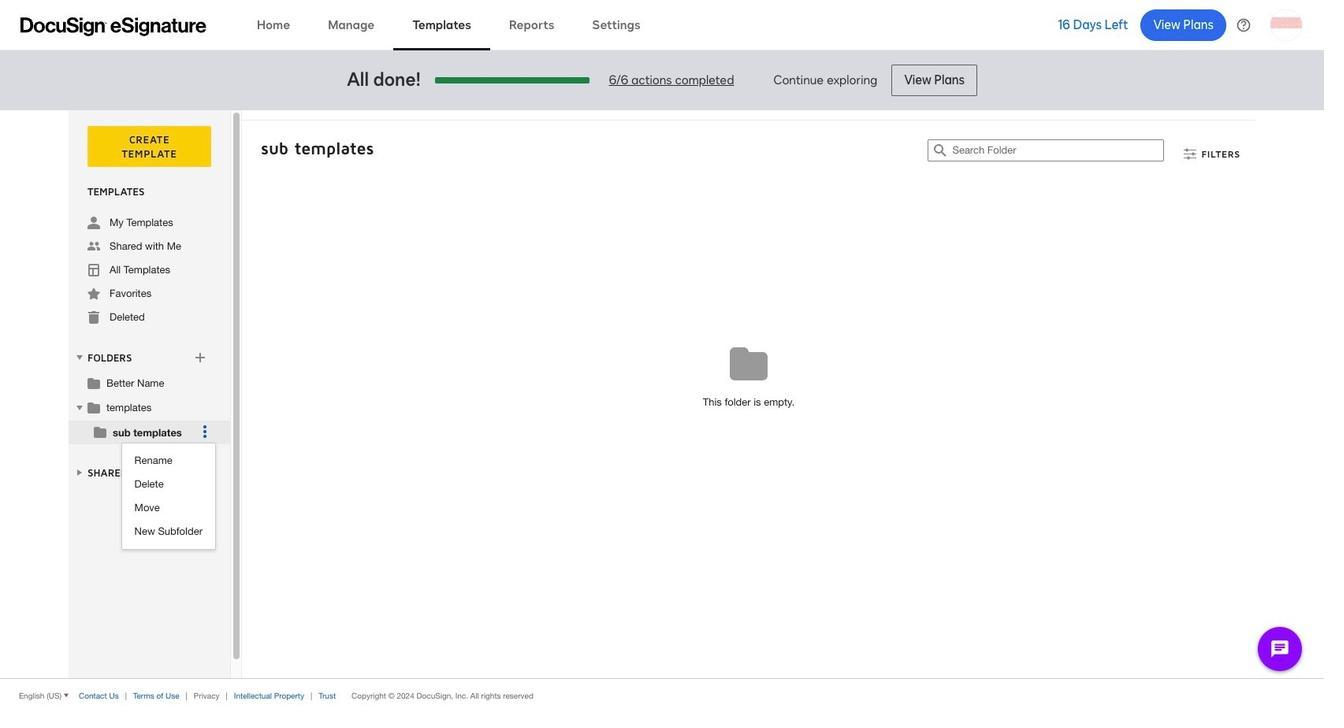 Task type: describe. For each thing, give the bounding box(es) containing it.
user image
[[88, 217, 100, 229]]

more info region
[[0, 679, 1324, 713]]

Search Folder text field
[[953, 140, 1164, 161]]

view shared folders image
[[73, 467, 86, 479]]

folder image
[[88, 401, 100, 414]]

secondary navigation region
[[69, 110, 1260, 679]]

menu inside "secondary navigation" 'region'
[[122, 449, 215, 544]]

your uploaded profile image image
[[1271, 9, 1302, 41]]



Task type: vqa. For each thing, say whether or not it's contained in the screenshot.
the top Completed image
no



Task type: locate. For each thing, give the bounding box(es) containing it.
trash image
[[88, 311, 100, 324]]

shared image
[[88, 240, 100, 253]]

templates image
[[88, 264, 100, 277]]

folder image down folder icon
[[94, 426, 106, 438]]

folder image
[[88, 377, 100, 389], [94, 426, 106, 438]]

1 vertical spatial folder image
[[94, 426, 106, 438]]

star filled image
[[88, 288, 100, 300]]

folder image up folder icon
[[88, 377, 100, 389]]

menu
[[122, 449, 215, 544]]

docusign esignature image
[[20, 17, 207, 36]]

view folders image
[[73, 351, 86, 364]]

0 vertical spatial folder image
[[88, 377, 100, 389]]



